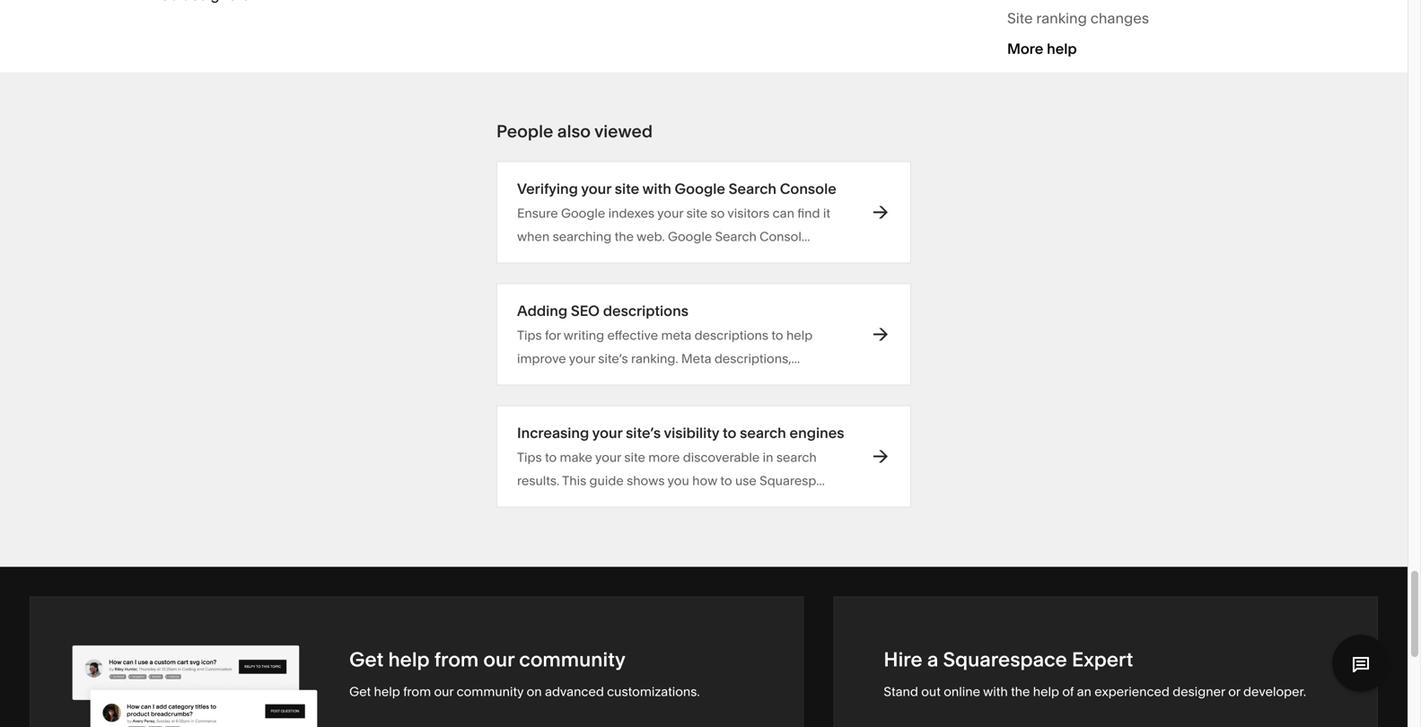 Task type: locate. For each thing, give the bounding box(es) containing it.
engines
[[790, 424, 845, 442]]

adding seo descriptions tips for writing effective meta descriptions to help improve your site's ranking. meta descriptions,...
[[517, 302, 813, 366]]

from
[[434, 647, 479, 672], [403, 684, 431, 700]]

get help from our community
[[349, 647, 626, 672]]

google up the so
[[675, 180, 726, 198]]

site inside increasing your site's visibility to search engines tips to make your site more discoverable in search results. this guide shows you how to use squaresp...
[[624, 450, 646, 465]]

get help from our community on advanced customizations.
[[349, 684, 700, 700]]

how
[[692, 473, 718, 489]]

community down get help from our community
[[457, 684, 524, 700]]

1 vertical spatial from
[[403, 684, 431, 700]]

expert
[[1072, 647, 1134, 672]]

0 vertical spatial the
[[615, 229, 634, 244]]

more help
[[1008, 40, 1077, 57]]

tips
[[517, 328, 542, 343], [517, 450, 542, 465]]

site up shows
[[624, 450, 646, 465]]

1 tips from the top
[[517, 328, 542, 343]]

2 vertical spatial site
[[624, 450, 646, 465]]

adding
[[517, 302, 568, 320]]

1 vertical spatial search
[[777, 450, 817, 465]]

0 horizontal spatial descriptions
[[603, 302, 689, 320]]

community
[[519, 647, 626, 672], [457, 684, 524, 700]]

a
[[927, 647, 939, 672]]

developer.
[[1244, 684, 1307, 700]]

footer image image
[[60, 627, 330, 727]]

squarespace
[[943, 647, 1068, 672]]

to up descriptions,...
[[772, 328, 784, 343]]

your down writing
[[569, 351, 595, 366]]

effective
[[607, 328, 658, 343]]

the down hire a squarespace expert
[[1011, 684, 1030, 700]]

1 vertical spatial search
[[715, 229, 757, 244]]

0 vertical spatial community
[[519, 647, 626, 672]]

to
[[772, 328, 784, 343], [723, 424, 737, 442], [545, 450, 557, 465], [721, 473, 732, 489]]

searching
[[553, 229, 612, 244]]

help
[[1047, 40, 1077, 57], [787, 328, 813, 343], [388, 647, 430, 672], [374, 684, 400, 700], [1033, 684, 1060, 700]]

site's
[[598, 351, 628, 366], [626, 424, 661, 442]]

your inside adding seo descriptions tips for writing effective meta descriptions to help improve your site's ranking. meta descriptions,...
[[569, 351, 595, 366]]

improve
[[517, 351, 566, 366]]

people
[[497, 121, 553, 142]]

1 vertical spatial the
[[1011, 684, 1030, 700]]

of
[[1063, 684, 1074, 700]]

site
[[615, 180, 640, 198], [687, 206, 708, 221], [624, 450, 646, 465]]

make
[[560, 450, 593, 465]]

search up squaresp...
[[777, 450, 817, 465]]

1 vertical spatial our
[[434, 684, 454, 700]]

to down the increasing
[[545, 450, 557, 465]]

community up advanced
[[519, 647, 626, 672]]

your
[[581, 180, 612, 198], [657, 206, 684, 221], [569, 351, 595, 366], [592, 424, 623, 442], [595, 450, 621, 465]]

tips up results.
[[517, 450, 542, 465]]

site's up more
[[626, 424, 661, 442]]

the inside verifying your site with google search console ensure google indexes your site so visitors can find it when searching the web. google search consol...
[[615, 229, 634, 244]]

on
[[527, 684, 542, 700]]

search up visitors
[[729, 180, 777, 198]]

squaresp...
[[760, 473, 825, 489]]

verifying
[[517, 180, 578, 198]]

tips left 'for'
[[517, 328, 542, 343]]

site left the so
[[687, 206, 708, 221]]

to left use
[[721, 473, 732, 489]]

site for with
[[687, 206, 708, 221]]

guide
[[590, 473, 624, 489]]

2 get from the top
[[349, 684, 371, 700]]

1 vertical spatial site's
[[626, 424, 661, 442]]

1 horizontal spatial our
[[484, 647, 515, 672]]

an
[[1077, 684, 1092, 700]]

the down indexes
[[615, 229, 634, 244]]

use
[[735, 473, 757, 489]]

with right the online
[[983, 684, 1008, 700]]

google down the so
[[668, 229, 712, 244]]

get
[[349, 647, 384, 672], [349, 684, 371, 700]]

visitors
[[728, 206, 770, 221]]

your up make
[[592, 424, 623, 442]]

discoverable
[[683, 450, 760, 465]]

indexes
[[608, 206, 655, 221]]

0 vertical spatial site
[[615, 180, 640, 198]]

site up indexes
[[615, 180, 640, 198]]

descriptions
[[603, 302, 689, 320], [695, 328, 769, 343]]

this
[[562, 473, 587, 489]]

0 vertical spatial get
[[349, 647, 384, 672]]

visibility
[[664, 424, 719, 442]]

from down get help from our community
[[403, 684, 431, 700]]

our for get help from our community on advanced customizations.
[[434, 684, 454, 700]]

when
[[517, 229, 550, 244]]

search down visitors
[[715, 229, 757, 244]]

0 vertical spatial with
[[643, 180, 672, 198]]

with inside verifying your site with google search console ensure google indexes your site so visitors can find it when searching the web. google search consol...
[[643, 180, 672, 198]]

our
[[484, 647, 515, 672], [434, 684, 454, 700]]

from for get help from our community
[[434, 647, 479, 672]]

site ranking changes
[[1008, 9, 1149, 27]]

search
[[729, 180, 777, 198], [715, 229, 757, 244]]

0 vertical spatial descriptions
[[603, 302, 689, 320]]

0 horizontal spatial our
[[434, 684, 454, 700]]

can
[[773, 206, 795, 221]]

0 vertical spatial tips
[[517, 328, 542, 343]]

1 vertical spatial get
[[349, 684, 371, 700]]

1 horizontal spatial from
[[434, 647, 479, 672]]

people also viewed
[[497, 121, 653, 142]]

out
[[922, 684, 941, 700]]

google up searching
[[561, 206, 605, 221]]

0 horizontal spatial from
[[403, 684, 431, 700]]

0 vertical spatial search
[[729, 180, 777, 198]]

descriptions up effective
[[603, 302, 689, 320]]

help for get help from our community
[[388, 647, 430, 672]]

verifying your site with google search console ensure google indexes your site so visitors can find it when searching the web. google search consol...
[[517, 180, 837, 244]]

0 vertical spatial site's
[[598, 351, 628, 366]]

seo
[[571, 302, 600, 320]]

search up in
[[740, 424, 786, 442]]

search
[[740, 424, 786, 442], [777, 450, 817, 465]]

site ranking changes link
[[1008, 6, 1149, 36]]

1 vertical spatial site
[[687, 206, 708, 221]]

the
[[615, 229, 634, 244], [1011, 684, 1030, 700]]

help inside adding seo descriptions tips for writing effective meta descriptions to help improve your site's ranking. meta descriptions,...
[[787, 328, 813, 343]]

console
[[780, 180, 837, 198]]

1 horizontal spatial descriptions
[[695, 328, 769, 343]]

0 horizontal spatial the
[[615, 229, 634, 244]]

1 vertical spatial with
[[983, 684, 1008, 700]]

0 horizontal spatial with
[[643, 180, 672, 198]]

or
[[1229, 684, 1241, 700]]

meta
[[661, 328, 692, 343]]

community for get help from our community on advanced customizations.
[[457, 684, 524, 700]]

1 get from the top
[[349, 647, 384, 672]]

increasing
[[517, 424, 589, 442]]

1 vertical spatial community
[[457, 684, 524, 700]]

with
[[643, 180, 672, 198], [983, 684, 1008, 700]]

0 vertical spatial our
[[484, 647, 515, 672]]

viewed
[[595, 121, 653, 142]]

site's down effective
[[598, 351, 628, 366]]

results.
[[517, 473, 560, 489]]

community for get help from our community
[[519, 647, 626, 672]]

descriptions up descriptions,...
[[695, 328, 769, 343]]

0 vertical spatial from
[[434, 647, 479, 672]]

2 tips from the top
[[517, 450, 542, 465]]

from up get help from our community on advanced customizations.
[[434, 647, 479, 672]]

1 vertical spatial descriptions
[[695, 328, 769, 343]]

your up indexes
[[581, 180, 612, 198]]

google
[[675, 180, 726, 198], [561, 206, 605, 221], [668, 229, 712, 244]]

online
[[944, 684, 981, 700]]

1 horizontal spatial with
[[983, 684, 1008, 700]]

our up get help from our community on advanced customizations.
[[484, 647, 515, 672]]

1 horizontal spatial the
[[1011, 684, 1030, 700]]

stand out online with the help of an experienced designer or developer.
[[884, 684, 1307, 700]]

changes
[[1091, 9, 1149, 27]]

with up indexes
[[643, 180, 672, 198]]

our down get help from our community
[[434, 684, 454, 700]]

1 vertical spatial tips
[[517, 450, 542, 465]]

ranking.
[[631, 351, 678, 366]]

your up web.
[[657, 206, 684, 221]]



Task type: describe. For each thing, give the bounding box(es) containing it.
so
[[711, 206, 725, 221]]

in
[[763, 450, 774, 465]]

to inside adding seo descriptions tips for writing effective meta descriptions to help improve your site's ranking. meta descriptions,...
[[772, 328, 784, 343]]

get for get help from our community on advanced customizations.
[[349, 684, 371, 700]]

get for get help from our community
[[349, 647, 384, 672]]

more
[[1008, 40, 1044, 57]]

you
[[668, 473, 689, 489]]

descriptions,...
[[715, 351, 800, 366]]

to up discoverable
[[723, 424, 737, 442]]

your up guide
[[595, 450, 621, 465]]

site
[[1008, 9, 1033, 27]]

tips inside increasing your site's visibility to search engines tips to make your site more discoverable in search results. this guide shows you how to use squaresp...
[[517, 450, 542, 465]]

help for more help
[[1047, 40, 1077, 57]]

customizations.
[[607, 684, 700, 700]]

site for visibility
[[624, 450, 646, 465]]

ranking
[[1037, 9, 1087, 27]]

also
[[557, 121, 591, 142]]

2 vertical spatial google
[[668, 229, 712, 244]]

tips inside adding seo descriptions tips for writing effective meta descriptions to help improve your site's ranking. meta descriptions,...
[[517, 328, 542, 343]]

with for online
[[983, 684, 1008, 700]]

for
[[545, 328, 561, 343]]

hire a squarespace expert
[[884, 647, 1134, 672]]

hire
[[884, 647, 923, 672]]

site's inside adding seo descriptions tips for writing effective meta descriptions to help improve your site's ranking. meta descriptions,...
[[598, 351, 628, 366]]

with for site
[[643, 180, 672, 198]]

stand
[[884, 684, 919, 700]]

shows
[[627, 473, 665, 489]]

increasing your site's visibility to search engines tips to make your site more discoverable in search results. this guide shows you how to use squaresp...
[[517, 424, 845, 489]]

site's inside increasing your site's visibility to search engines tips to make your site more discoverable in search results. this guide shows you how to use squaresp...
[[626, 424, 661, 442]]

experienced
[[1095, 684, 1170, 700]]

help for get help from our community on advanced customizations.
[[374, 684, 400, 700]]

find
[[798, 206, 820, 221]]

web.
[[637, 229, 665, 244]]

1 vertical spatial google
[[561, 206, 605, 221]]

it
[[823, 206, 831, 221]]

0 vertical spatial google
[[675, 180, 726, 198]]

0 vertical spatial search
[[740, 424, 786, 442]]

advanced
[[545, 684, 604, 700]]

consol...
[[760, 229, 810, 244]]

more help link
[[1008, 36, 1077, 67]]

from for get help from our community on advanced customizations.
[[403, 684, 431, 700]]

ensure
[[517, 206, 558, 221]]

more
[[649, 450, 680, 465]]

our for get help from our community
[[484, 647, 515, 672]]

writing
[[564, 328, 604, 343]]

meta
[[682, 351, 712, 366]]

designer
[[1173, 684, 1226, 700]]



Task type: vqa. For each thing, say whether or not it's contained in the screenshot.
shows
yes



